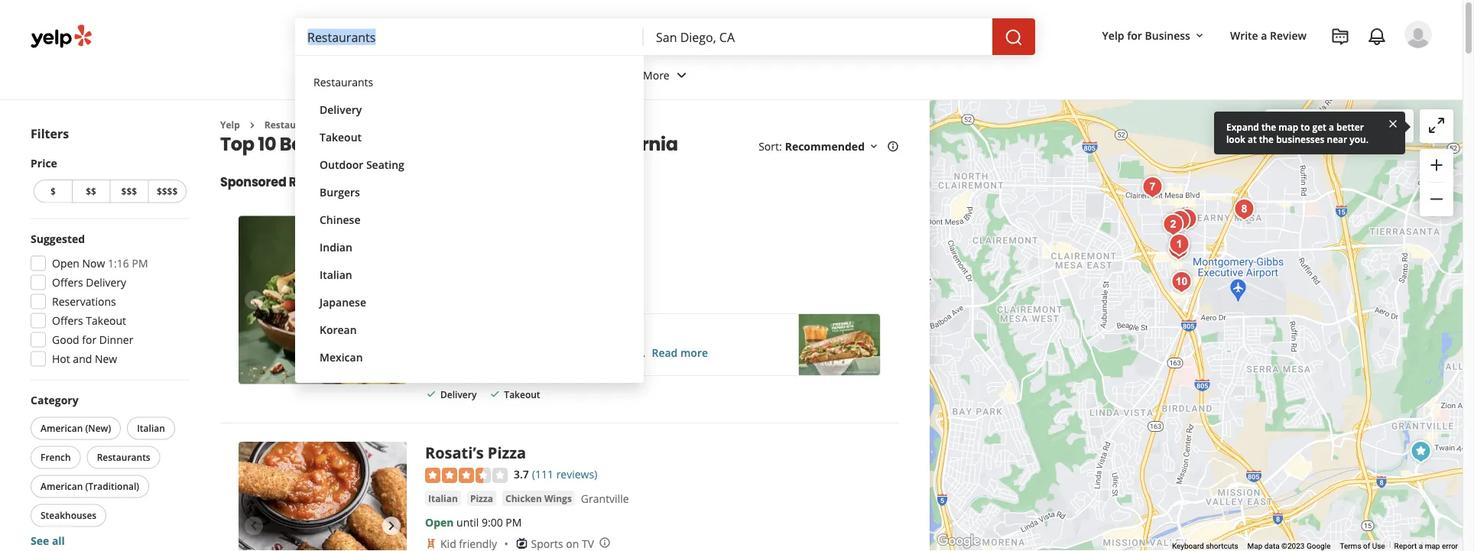 Task type: vqa. For each thing, say whether or not it's contained in the screenshot.
the leftmost 24 chevron down v2 icon
no



Task type: describe. For each thing, give the bounding box(es) containing it.
more
[[643, 68, 670, 82]]

a for report
[[1420, 542, 1424, 551]]

american (new)
[[41, 422, 111, 435]]

with
[[529, 345, 551, 360]]

panera
[[579, 345, 614, 360]]

offers takeout
[[52, 314, 126, 328]]

0 vertical spatial group
[[1421, 149, 1454, 216]]

suggested
[[31, 232, 85, 246]]

at
[[1248, 133, 1257, 145]]

chicken wings
[[506, 492, 572, 505]]

terms of use link
[[1341, 542, 1386, 551]]

3.7 star rating image
[[425, 468, 508, 483]]

delivery inside group
[[86, 275, 126, 290]]

user actions element
[[1091, 19, 1454, 113]]

rosati's pizza
[[425, 442, 526, 463]]

yelp for business button
[[1097, 21, 1212, 49]]

diego,
[[526, 131, 584, 157]]

flama llama image
[[1165, 230, 1195, 260]]

open for filters
[[52, 256, 80, 271]]

2 horizontal spatial delivery
[[441, 388, 477, 401]]

chicken wings button
[[503, 491, 575, 506]]

rosati's pizza image
[[1406, 437, 1437, 467]]

(111 reviews)
[[532, 468, 598, 482]]

map for error
[[1426, 542, 1441, 551]]

easy
[[504, 345, 526, 360]]

16 chevron right v2 image
[[246, 119, 258, 131]]

previous image
[[245, 291, 263, 309]]

french
[[41, 451, 71, 464]]

terms of use
[[1341, 542, 1386, 551]]

chicken wings link
[[503, 491, 575, 506]]

now
[[82, 256, 105, 271]]

filters
[[31, 125, 69, 142]]

24 chevron down v2 image for restaurants
[[368, 66, 387, 84]]

open for sponsored results
[[425, 515, 454, 530]]

pizza link
[[467, 491, 497, 506]]

rosati's
[[425, 442, 484, 463]]

you.
[[1350, 133, 1369, 145]]

sponsored results
[[220, 174, 334, 191]]

restaurants for restaurants link for delivery
[[314, 75, 373, 89]]

zoom in image
[[1428, 156, 1447, 174]]

san
[[488, 131, 523, 157]]

$$ button
[[72, 180, 110, 203]]

burgers link
[[308, 178, 632, 206]]

cross street image
[[1164, 234, 1195, 265]]

group containing category
[[28, 393, 190, 549]]

japanese
[[320, 295, 366, 309]]

american for american (new)
[[41, 422, 83, 435]]

to
[[1302, 120, 1311, 133]]

kid friendly
[[441, 537, 497, 551]]

more
[[681, 345, 708, 360]]

yelp for yelp for business
[[1103, 28, 1125, 42]]

$
[[50, 185, 56, 198]]

open now 1:16 pm
[[52, 256, 148, 271]]

1 vertical spatial italian link
[[425, 491, 461, 506]]

american (traditional)
[[41, 480, 139, 493]]

rosati's pizza link
[[425, 442, 526, 463]]

near
[[440, 131, 484, 157]]

your
[[553, 345, 576, 360]]

french button
[[31, 446, 81, 469]]

see all
[[31, 534, 65, 549]]

pizza inside pizza button
[[470, 492, 493, 505]]

on
[[566, 537, 579, 551]]

offers for offers takeout
[[52, 314, 83, 328]]

of
[[1364, 542, 1371, 551]]

0 vertical spatial italian
[[320, 267, 352, 282]]

hot and new
[[52, 352, 117, 366]]

restaurants button
[[87, 446, 160, 469]]

hot
[[52, 352, 70, 366]]

price group
[[31, 155, 190, 206]]

0 vertical spatial takeout
[[320, 130, 362, 144]]

16 checkmark v2 image
[[425, 388, 438, 401]]

wings
[[545, 492, 572, 505]]

16 sports on tv v2 image
[[516, 538, 528, 550]]

indian
[[320, 240, 353, 254]]

google image
[[934, 532, 985, 552]]

1 horizontal spatial delivery
[[320, 102, 362, 117]]

dinner
[[468, 345, 501, 360]]

yelp for business
[[1103, 28, 1191, 42]]

16 kid friendly v2 image
[[425, 538, 438, 550]]

report a map error
[[1395, 542, 1459, 551]]

16 info v2 image
[[887, 141, 900, 153]]

indian link
[[308, 233, 632, 261]]

write
[[1231, 28, 1259, 42]]

dinner
[[99, 333, 133, 347]]

more link
[[631, 55, 704, 99]]

$$$
[[121, 185, 137, 198]]

until
[[457, 515, 479, 530]]

sports
[[531, 537, 563, 551]]

chinese
[[320, 212, 361, 227]]

offers delivery
[[52, 275, 126, 290]]

search image
[[1005, 28, 1024, 47]]

moves
[[1372, 119, 1405, 134]]

shortcuts
[[1207, 542, 1239, 551]]

price
[[31, 156, 57, 170]]

group containing suggested
[[26, 231, 190, 371]]

3.7
[[514, 468, 529, 482]]

make
[[438, 345, 466, 360]]

steakhouses button
[[31, 505, 107, 527]]

italian for the left italian button
[[137, 422, 165, 435]]

american (new) button
[[31, 417, 121, 440]]

and
[[73, 352, 92, 366]]

16 checkmark v2 image
[[489, 388, 501, 401]]

1 horizontal spatial italian button
[[425, 491, 461, 506]]

restaurants for more restaurants link
[[305, 68, 365, 82]]

takeout link
[[308, 123, 632, 151]]

map region
[[772, 0, 1475, 552]]

error
[[1443, 542, 1459, 551]]

0 vertical spatial pizza
[[488, 442, 526, 463]]

previous image
[[245, 517, 263, 536]]

yuk dae jang image
[[1138, 172, 1169, 203]]

mexican link
[[308, 343, 632, 371]]

business
[[1146, 28, 1191, 42]]

0 horizontal spatial italian button
[[127, 417, 175, 440]]



Task type: locate. For each thing, give the bounding box(es) containing it.
open until 9:00 pm
[[425, 515, 522, 530]]

0 horizontal spatial italian
[[137, 422, 165, 435]]

0 horizontal spatial pm
[[132, 256, 148, 271]]

yelp
[[1103, 28, 1125, 42], [220, 119, 240, 131]]

map
[[1347, 119, 1370, 134], [1279, 120, 1299, 133], [1426, 542, 1441, 551]]

2 vertical spatial delivery
[[441, 388, 477, 401]]

1 slideshow element from the top
[[239, 216, 407, 384]]

a for write
[[1262, 28, 1268, 42]]

(111 reviews) link
[[532, 466, 598, 483]]

restaurants for restaurants button
[[97, 451, 150, 464]]

  text field
[[308, 28, 632, 45]]

for
[[1128, 28, 1143, 42], [82, 333, 97, 347]]

0 horizontal spatial yelp
[[220, 119, 240, 131]]

map right "as"
[[1347, 119, 1370, 134]]

1 vertical spatial american
[[41, 480, 83, 493]]

pm inside group
[[132, 256, 148, 271]]

all
[[52, 534, 65, 549]]

terms
[[1341, 542, 1362, 551]]

1 vertical spatial pizza
[[470, 492, 493, 505]]

for inside group
[[82, 333, 97, 347]]

2 24 chevron down v2 image from the left
[[673, 66, 691, 84]]

2 vertical spatial a
[[1420, 542, 1424, 551]]

see all button
[[31, 534, 65, 549]]

offers up reservations
[[52, 275, 83, 290]]

open inside group
[[52, 256, 80, 271]]

offers for offers delivery
[[52, 275, 83, 290]]

1 horizontal spatial 24 chevron down v2 image
[[673, 66, 691, 84]]

$$$ button
[[110, 180, 148, 203]]

3.7 link
[[514, 466, 529, 483]]

chinese link
[[308, 206, 632, 233]]

0 horizontal spatial takeout
[[86, 314, 126, 328]]

1 24 chevron down v2 image from the left
[[368, 66, 387, 84]]

next image
[[383, 517, 401, 536]]

results
[[289, 174, 334, 191]]

24 chevron down v2 image inside more link
[[673, 66, 691, 84]]

0 vertical spatial open
[[52, 256, 80, 271]]

formoosa image
[[1159, 210, 1189, 240]]

park social image
[[1230, 194, 1260, 225]]

map for to
[[1279, 120, 1299, 133]]

yelp inside button
[[1103, 28, 1125, 42]]

for down offers takeout
[[82, 333, 97, 347]]

pizza button
[[467, 491, 497, 506]]

Find text field
[[308, 28, 632, 45]]

write a review link
[[1225, 21, 1314, 49]]

keyboard shortcuts button
[[1173, 541, 1239, 552]]

yelp left business
[[1103, 28, 1125, 42]]

Near text field
[[656, 28, 981, 45]]

review
[[1271, 28, 1307, 42]]

mexican
[[320, 350, 363, 365]]

rosati's pizza image
[[239, 442, 407, 552]]

group
[[1421, 149, 1454, 216], [26, 231, 190, 371], [28, 393, 190, 549]]

2 horizontal spatial a
[[1420, 542, 1424, 551]]

24 chevron down v2 image
[[368, 66, 387, 84], [673, 66, 691, 84]]

italian up restaurants button
[[137, 422, 165, 435]]

takeout up outdoor
[[320, 130, 362, 144]]

restaurants link for more
[[293, 55, 399, 99]]

report a map error link
[[1395, 542, 1459, 551]]

italian down the 3.7 star rating image
[[428, 492, 458, 505]]

italian link up korean link on the bottom of the page
[[308, 261, 632, 288]]

steamy piggy image
[[1165, 206, 1196, 236]]

best
[[280, 131, 320, 157]]

0 vertical spatial american
[[41, 422, 83, 435]]

american for american (traditional)
[[41, 480, 83, 493]]

faves.
[[617, 345, 646, 360]]

offers
[[52, 275, 83, 290], [52, 314, 83, 328]]

0 vertical spatial for
[[1128, 28, 1143, 42]]

2 slideshow element from the top
[[239, 442, 407, 552]]

delivery up outdoor
[[320, 102, 362, 117]]

delivery right 16 checkmark v2 icon
[[441, 388, 477, 401]]

map left error in the bottom of the page
[[1426, 542, 1441, 551]]

friendly
[[459, 537, 497, 551]]

zoom out image
[[1428, 190, 1447, 208]]

map inside expand the map to get a better look at the businesses near you.
[[1279, 120, 1299, 133]]

24 chevron down v2 image for more
[[673, 66, 691, 84]]

1 horizontal spatial open
[[425, 515, 454, 530]]

$ button
[[34, 180, 72, 203]]

1 horizontal spatial map
[[1347, 119, 1370, 134]]

near
[[1328, 133, 1348, 145]]

outdoor seating link
[[308, 151, 632, 178]]

delivery link
[[308, 96, 632, 123]]

a right report on the bottom of page
[[1420, 542, 1424, 551]]

0 horizontal spatial delivery
[[86, 275, 126, 290]]

restaurants inside business categories element
[[305, 68, 365, 82]]

1 vertical spatial pm
[[506, 515, 522, 530]]

$$
[[86, 185, 96, 198]]

1 vertical spatial takeout
[[86, 314, 126, 328]]

1 vertical spatial a
[[1330, 120, 1335, 133]]

japanese link
[[308, 288, 632, 316]]

0 vertical spatial delivery
[[320, 102, 362, 117]]

1 vertical spatial group
[[26, 231, 190, 371]]

takeout
[[320, 130, 362, 144], [86, 314, 126, 328], [504, 388, 541, 401]]

make dinner easy with your panera faves. read more
[[438, 345, 708, 360]]

pm right 9:00
[[506, 515, 522, 530]]

keyboard shortcuts
[[1173, 542, 1239, 551]]

0 horizontal spatial 24 chevron down v2 image
[[368, 66, 387, 84]]

a inside expand the map to get a better look at the businesses near you.
[[1330, 120, 1335, 133]]

1 offers from the top
[[52, 275, 83, 290]]

slideshow element
[[239, 216, 407, 384], [239, 442, 407, 552]]

2 horizontal spatial map
[[1426, 542, 1441, 551]]

projects image
[[1332, 28, 1350, 46]]

2 american from the top
[[41, 480, 83, 493]]

0 horizontal spatial for
[[82, 333, 97, 347]]

search as map moves
[[1297, 119, 1405, 134]]

italian link down the 3.7 star rating image
[[425, 491, 461, 506]]

italian down indian
[[320, 267, 352, 282]]

italian button up restaurants button
[[127, 417, 175, 440]]

0 horizontal spatial map
[[1279, 120, 1299, 133]]

1 horizontal spatial takeout
[[320, 130, 362, 144]]

2 vertical spatial italian
[[428, 492, 458, 505]]

good for dinner
[[52, 333, 133, 347]]

1 vertical spatial yelp
[[220, 119, 240, 131]]

16 chevron down v2 image
[[1194, 30, 1206, 42]]

1 american from the top
[[41, 422, 83, 435]]

american (traditional) button
[[31, 475, 149, 498]]

look
[[1227, 133, 1246, 145]]

1 horizontal spatial pm
[[506, 515, 522, 530]]

24 chevron down v2 image inside restaurants link
[[368, 66, 387, 84]]

2 offers from the top
[[52, 314, 83, 328]]

0 vertical spatial offers
[[52, 275, 83, 290]]

business categories element
[[293, 55, 1433, 99]]

for inside button
[[1128, 28, 1143, 42]]

pizza
[[488, 442, 526, 463], [470, 492, 493, 505]]

for for yelp
[[1128, 28, 1143, 42]]

keyboard
[[1173, 542, 1205, 551]]

2 horizontal spatial takeout
[[504, 388, 541, 401]]

1:16
[[108, 256, 129, 271]]

map
[[1248, 542, 1263, 551]]

pizza up "3.7" link
[[488, 442, 526, 463]]

kid
[[441, 537, 456, 551]]

seating
[[366, 157, 405, 172]]

pizza up open until 9:00 pm
[[470, 492, 493, 505]]

1 horizontal spatial italian
[[320, 267, 352, 282]]

for left business
[[1128, 28, 1143, 42]]

0 horizontal spatial a
[[1262, 28, 1268, 42]]

burgers
[[320, 185, 360, 199]]

pm for filters
[[132, 256, 148, 271]]

None search field
[[295, 18, 1039, 55]]

1 vertical spatial italian button
[[425, 491, 461, 506]]

0 vertical spatial italian button
[[127, 417, 175, 440]]

yelp for yelp "link" at the top left
[[220, 119, 240, 131]]

delivery
[[320, 102, 362, 117], [86, 275, 126, 290], [441, 388, 477, 401]]

pm for sponsored results
[[506, 515, 522, 530]]

american down french button
[[41, 480, 83, 493]]

for for good
[[82, 333, 97, 347]]

0 horizontal spatial open
[[52, 256, 80, 271]]

a right write at the right
[[1262, 28, 1268, 42]]

top 10 best restaurants near san diego, california
[[220, 131, 678, 157]]

2 horizontal spatial italian
[[428, 492, 458, 505]]

yelp link
[[220, 119, 240, 131]]

takeout right 16 checkmark v2 image
[[504, 388, 541, 401]]

yelp left 16 chevron right v2 icon
[[220, 119, 240, 131]]

panera bread image
[[239, 216, 407, 384]]

2 vertical spatial group
[[28, 393, 190, 549]]

open down suggested on the top left
[[52, 256, 80, 271]]

(new)
[[85, 422, 111, 435]]

0 vertical spatial yelp
[[1103, 28, 1125, 42]]

map for moves
[[1347, 119, 1370, 134]]

0 vertical spatial a
[[1262, 28, 1268, 42]]

reviews)
[[557, 468, 598, 482]]

close image
[[1388, 117, 1400, 130]]

open up 16 kid friendly v2 image
[[425, 515, 454, 530]]

pm right 1:16
[[132, 256, 148, 271]]

a right get
[[1330, 120, 1335, 133]]

1 vertical spatial delivery
[[86, 275, 126, 290]]

restaurants link for delivery
[[304, 68, 632, 96]]

businesses
[[1277, 133, 1325, 145]]

takeout up dinner
[[86, 314, 126, 328]]

expand the map to get a better look at the businesses near you. tooltip
[[1215, 112, 1406, 155]]

write a review
[[1231, 28, 1307, 42]]

1 vertical spatial slideshow element
[[239, 442, 407, 552]]

notifications image
[[1369, 28, 1387, 46]]

1 horizontal spatial a
[[1330, 120, 1335, 133]]

1 vertical spatial for
[[82, 333, 97, 347]]

reservations
[[52, 295, 116, 309]]

see
[[31, 534, 49, 549]]

©2023
[[1282, 542, 1305, 551]]

chicken
[[506, 492, 542, 505]]

1 horizontal spatial yelp
[[1103, 28, 1125, 42]]

italian button down the 3.7 star rating image
[[425, 491, 461, 506]]

category
[[31, 393, 79, 408]]

expand
[[1227, 120, 1260, 133]]

map left to on the right of page
[[1279, 120, 1299, 133]]

map data ©2023 google
[[1248, 542, 1331, 551]]

a
[[1262, 28, 1268, 42], [1330, 120, 1335, 133], [1420, 542, 1424, 551]]

outdoor seating
[[320, 157, 405, 172]]

ten seconds rice noodle image
[[1172, 204, 1203, 235]]

italian inside group
[[137, 422, 165, 435]]

0 vertical spatial slideshow element
[[239, 216, 407, 384]]

offers up good
[[52, 314, 83, 328]]

info icon image
[[599, 537, 611, 549], [599, 537, 611, 549]]

restaurants inside button
[[97, 451, 150, 464]]

none field near
[[656, 28, 981, 45]]

woomiok image
[[1167, 267, 1198, 298]]

expand the map to get a better look at the businesses near you.
[[1227, 120, 1369, 145]]

1 vertical spatial italian
[[137, 422, 165, 435]]

9:00
[[482, 515, 503, 530]]

None field
[[308, 28, 632, 45], [656, 28, 981, 45], [308, 28, 632, 45]]

delivery down open now 1:16 pm
[[86, 275, 126, 290]]

1 vertical spatial open
[[425, 515, 454, 530]]

expand map image
[[1428, 116, 1447, 135]]

top
[[220, 131, 254, 157]]

2 vertical spatial takeout
[[504, 388, 541, 401]]

google
[[1307, 542, 1331, 551]]

outdoor
[[320, 157, 364, 172]]

italian for the right italian button
[[428, 492, 458, 505]]

1 horizontal spatial for
[[1128, 28, 1143, 42]]

1 vertical spatial offers
[[52, 314, 83, 328]]

tv
[[582, 537, 594, 551]]

0 vertical spatial pm
[[132, 256, 148, 271]]

ruby a. image
[[1405, 21, 1433, 48]]

american down category
[[41, 422, 83, 435]]

0 vertical spatial italian link
[[308, 261, 632, 288]]

report
[[1395, 542, 1418, 551]]

sports on tv
[[531, 537, 594, 551]]



